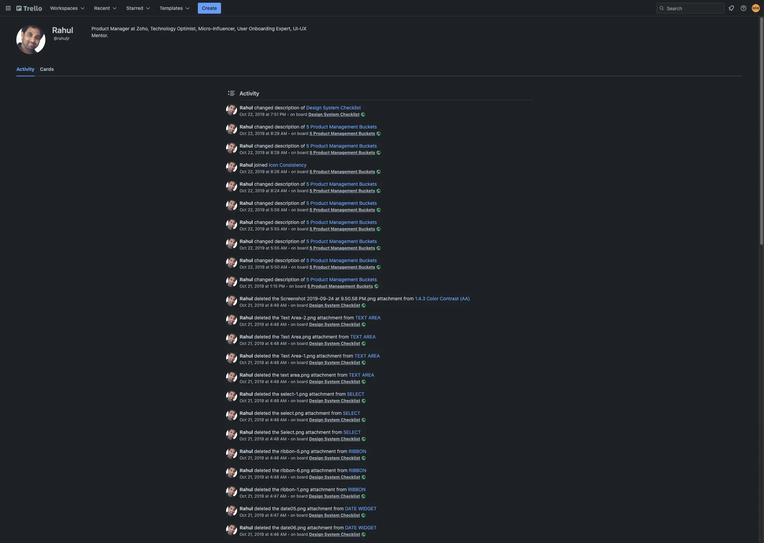 Task type: locate. For each thing, give the bounding box(es) containing it.
2 vertical spatial 1.png
[[297, 487, 309, 493]]

1.png up rahul deleted the select.png attachment from select
[[296, 391, 308, 397]]

expert,
[[276, 26, 292, 31]]

7 oct 21, 2019 at 4:48 am • on board design system checklist from the top
[[240, 437, 360, 442]]

am down select-
[[280, 399, 287, 404]]

design system checklist link for ribbon-6.png
[[309, 475, 360, 480]]

system for select.png
[[325, 418, 340, 423]]

• right 7:51
[[287, 112, 289, 117]]

user
[[237, 26, 248, 31]]

0 vertical spatial text
[[281, 315, 290, 321]]

system up rahul deleted the date05.png attachment from date widget
[[324, 494, 340, 499]]

2 rahul changed description of 5 product management buckets from the top
[[240, 143, 377, 149]]

oct 21, 2019 at 4:47 am • on board design system checklist
[[240, 494, 360, 499], [240, 513, 360, 518]]

1 vertical spatial text
[[281, 334, 290, 340]]

6 oct from the top
[[240, 207, 247, 213]]

7 deleted from the top
[[254, 411, 271, 416]]

system up rahul deleted the ribbon-5.png attachment from ribbon
[[325, 437, 340, 442]]

5 22, from the top
[[248, 188, 254, 194]]

1 vertical spatial pm
[[279, 284, 285, 289]]

9 description from the top
[[275, 277, 299, 283]]

oct 21, 2019 at 4:48 am link
[[240, 322, 287, 327], [240, 341, 287, 346], [240, 360, 287, 366], [240, 379, 287, 385], [240, 399, 287, 404], [240, 418, 287, 423], [240, 437, 287, 442], [240, 456, 287, 461], [240, 475, 287, 480]]

7 oct 21, 2019 at 4:48 am link from the top
[[240, 437, 287, 442]]

13 the from the top
[[272, 525, 279, 531]]

design for ribbon-6.png
[[309, 475, 324, 480]]

design down rahul deleted the select.png attachment from select at bottom left
[[309, 437, 324, 442]]

deleted for date05.png
[[254, 506, 271, 512]]

system down "rahul deleted the text area-1.png attachment from text area" at the bottom left
[[325, 360, 340, 366]]

system for text area-2.png
[[325, 322, 340, 327]]

design
[[307, 105, 322, 111], [309, 112, 323, 117], [309, 303, 324, 308], [309, 322, 324, 327], [309, 341, 324, 346], [309, 360, 324, 366], [309, 379, 324, 385], [309, 399, 324, 404], [309, 418, 324, 423], [309, 437, 324, 442], [309, 456, 324, 461], [309, 475, 324, 480], [309, 494, 323, 499], [309, 513, 323, 518], [309, 532, 324, 538]]

9 4:48 from the top
[[270, 475, 279, 480]]

at for rahul deleted the select.png attachment from select's rahul (rahuljr) icon
[[265, 418, 269, 423]]

ribbon- up rahul deleted the ribbon-1.png attachment from ribbon
[[281, 468, 297, 474]]

text for text area-1.png
[[281, 353, 290, 359]]

oct 21, 2019 at 4:47 am link for date05.png
[[240, 513, 286, 518]]

widget for rahul deleted the date05.png attachment from date widget
[[358, 506, 377, 512]]

icon consistency link
[[269, 162, 307, 168]]

4 the from the top
[[272, 353, 279, 359]]

attachment right 5.png
[[311, 449, 336, 455]]

ribbon- for 1.png
[[281, 487, 297, 493]]

maria williams (mariawilliams94) image
[[752, 4, 760, 12]]

4 oct from the top
[[240, 169, 247, 174]]

11 deleted from the top
[[254, 487, 271, 493]]

am up text
[[280, 360, 287, 366]]

am right 8:28
[[281, 150, 287, 155]]

3 21, from the top
[[248, 322, 253, 327]]

0 vertical spatial ribbon link
[[349, 449, 366, 455]]

design down rahul deleted the date05.png attachment from date widget
[[309, 513, 323, 518]]

11 the from the top
[[272, 487, 279, 493]]

• right 1:15
[[286, 284, 288, 289]]

am down rahul deleted the ribbon-5.png attachment from ribbon
[[280, 456, 287, 461]]

design down 5.png
[[309, 456, 324, 461]]

0 vertical spatial activity
[[16, 66, 34, 72]]

2 description from the top
[[275, 124, 299, 130]]

8 changed from the top
[[254, 258, 273, 263]]

design down "rahul deleted the select-1.png attachment from select"
[[309, 399, 324, 404]]

oct 22, 2019 at 5:55 am • on board 5 product management buckets up oct 22, 2019 at 5:50 am • on board 5 product management buckets
[[240, 246, 375, 251]]

1 vertical spatial oct 21, 2019 at 4:47 am link
[[240, 513, 286, 518]]

ribbon- down select.png
[[281, 449, 297, 455]]

attachment up 5.png
[[306, 430, 331, 435]]

buckets
[[359, 124, 377, 130], [359, 131, 375, 136], [359, 143, 377, 149], [359, 150, 375, 155], [359, 169, 375, 174], [359, 181, 377, 187], [359, 188, 375, 194], [359, 200, 377, 206], [359, 207, 375, 213], [359, 219, 377, 225], [359, 227, 375, 232], [359, 239, 377, 244], [359, 246, 375, 251], [359, 258, 377, 263], [359, 265, 375, 270], [359, 277, 377, 283], [357, 284, 373, 289]]

1 text from the top
[[281, 315, 290, 321]]

• for seventh rahul (rahuljr) image
[[288, 265, 290, 270]]

• down "date06.png"
[[288, 532, 290, 538]]

oct 21, 2019 at 4:48 am • on board design system checklist for text area.png
[[240, 379, 360, 385]]

system down rahul deleted the text area.png attachment from text area at the bottom of the page
[[325, 379, 340, 385]]

1 oct 21, 2019 at 4:47 am • on board design system checklist from the top
[[240, 494, 360, 499]]

1 vertical spatial ribbon link
[[349, 468, 367, 474]]

5:55 up 5:50
[[271, 246, 280, 251]]

oct 21, 2019 at 4:47 am link up oct 21, 2019 at 4:46 am link
[[240, 513, 286, 518]]

area-
[[291, 315, 304, 321], [291, 353, 304, 359]]

1.png
[[304, 353, 315, 359], [296, 391, 308, 397], [297, 487, 309, 493]]

anyone on the internet can see this board. only board members can edit. image
[[375, 149, 382, 156], [375, 169, 382, 175], [375, 188, 382, 195], [375, 264, 382, 271], [360, 360, 367, 367], [360, 513, 367, 519], [360, 532, 367, 539]]

ribbon link
[[349, 449, 366, 455], [349, 468, 367, 474], [348, 487, 366, 493]]

• down text
[[288, 379, 290, 385]]

design down "rahul deleted the text area-1.png attachment from text area" at the bottom left
[[309, 360, 324, 366]]

6 changed from the top
[[254, 219, 273, 225]]

text
[[281, 315, 290, 321], [281, 334, 290, 340], [281, 353, 290, 359]]

design system checklist link for text area.png
[[309, 379, 360, 385]]

text
[[355, 315, 367, 321], [350, 334, 362, 340], [355, 353, 367, 359], [349, 372, 361, 378]]

2 the from the top
[[272, 315, 279, 321]]

am for rahul deleted the text area.png attachment from text area's rahul (rahuljr) icon
[[280, 341, 287, 346]]

rahul changed description of 5 product management buckets for 5th rahul (rahuljr) image from the top of the page
[[240, 219, 377, 225]]

4 22, from the top
[[248, 169, 254, 174]]

5 rahul changed description of 5 product management buckets from the top
[[240, 219, 377, 225]]

• right 5:50
[[288, 265, 290, 270]]

2019-
[[307, 296, 320, 302]]

rahul (rahuljr) image for rahul deleted the date05.png attachment from date widget
[[226, 506, 237, 517]]

checklist for rahul deleted the date05.png attachment from date widget
[[341, 513, 360, 518]]

2 vertical spatial select link
[[344, 430, 361, 435]]

1 vertical spatial ribbon
[[349, 468, 367, 474]]

description for 1st rahul (rahuljr) image from the top of the page
[[275, 105, 299, 111]]

oct
[[240, 112, 247, 117], [240, 131, 247, 136], [240, 150, 247, 155], [240, 169, 247, 174], [240, 188, 247, 194], [240, 207, 247, 213], [240, 227, 247, 232], [240, 246, 247, 251], [240, 265, 247, 270], [240, 284, 247, 289], [240, 303, 247, 308], [240, 322, 247, 327], [240, 341, 247, 346], [240, 360, 247, 366], [240, 379, 247, 385], [240, 399, 247, 404], [240, 418, 247, 423], [240, 437, 247, 442], [240, 456, 247, 461], [240, 475, 247, 480], [240, 494, 247, 499], [240, 513, 247, 518], [240, 532, 247, 538]]

18 oct from the top
[[240, 437, 247, 442]]

1 vertical spatial date
[[345, 525, 357, 531]]

1 vertical spatial 1.png
[[296, 391, 308, 397]]

3 changed from the top
[[254, 143, 273, 149]]

2 vertical spatial select
[[344, 430, 361, 435]]

oct 21, 2019 at 4:48 am link for text area-2.png
[[240, 322, 287, 327]]

3 deleted from the top
[[254, 334, 271, 340]]

1 vertical spatial area-
[[291, 353, 304, 359]]

0 vertical spatial area-
[[291, 315, 304, 321]]

the
[[272, 296, 279, 302], [272, 315, 279, 321], [272, 334, 279, 340], [272, 353, 279, 359], [272, 372, 279, 378], [272, 391, 279, 397], [272, 411, 279, 416], [272, 430, 279, 435], [272, 449, 279, 455], [272, 468, 279, 474], [272, 487, 279, 493], [272, 506, 279, 512], [272, 525, 279, 531]]

rahul (rahuljr) image for rahul deleted the text area.png attachment from text area
[[226, 334, 237, 345]]

2 oct from the top
[[240, 131, 247, 136]]

area.png
[[290, 372, 310, 378]]

date widget link
[[345, 506, 377, 512], [345, 525, 377, 531]]

• down date05.png
[[288, 513, 290, 518]]

2 22, from the top
[[248, 131, 254, 136]]

• for rahul deleted the text area.png attachment from text area's rahul (rahuljr) icon
[[288, 341, 290, 346]]

• down rahul deleted the ribbon-5.png attachment from ribbon
[[288, 456, 290, 461]]

am right 5:50
[[281, 265, 287, 270]]

at for eighth rahul (rahuljr) image from the top of the page
[[265, 284, 269, 289]]

design down 2019-
[[309, 303, 324, 308]]

am down icon consistency link
[[281, 169, 287, 174]]

1 rahul changed description of 5 product management buckets from the top
[[240, 124, 377, 130]]

1 22, from the top
[[248, 112, 254, 117]]

• for 12th rahul (rahuljr) image from the top of the page
[[288, 456, 290, 461]]

product
[[92, 26, 109, 31], [311, 124, 328, 130], [313, 131, 330, 136], [311, 143, 328, 149], [313, 150, 330, 155], [313, 169, 330, 174], [311, 181, 328, 187], [313, 188, 330, 194], [311, 200, 328, 206], [314, 207, 330, 213], [311, 219, 328, 225], [313, 227, 330, 232], [311, 239, 328, 244], [313, 246, 330, 251], [311, 258, 328, 263], [313, 265, 330, 270], [311, 277, 328, 283], [311, 284, 328, 289]]

attachment
[[377, 296, 402, 302], [317, 315, 343, 321], [312, 334, 338, 340], [317, 353, 342, 359], [311, 372, 336, 378], [309, 391, 334, 397], [305, 411, 330, 416], [306, 430, 331, 435], [311, 449, 336, 455], [311, 468, 336, 474], [310, 487, 335, 493], [307, 506, 332, 512], [307, 525, 332, 531]]

0 vertical spatial oct 21, 2019 at 4:47 am • on board design system checklist
[[240, 494, 360, 499]]

• right 8:29
[[288, 131, 290, 136]]

design for select.png
[[309, 418, 324, 423]]

the for screenshot 2019-09-24 at 9.50.58 pm.png
[[272, 296, 279, 302]]

system down rahul deleted the date05.png attachment from date widget
[[324, 513, 340, 518]]

0 vertical spatial 4:47
[[270, 494, 279, 499]]

22 oct from the top
[[240, 513, 247, 518]]

rahul (rahuljr) image
[[226, 124, 237, 134], [226, 200, 237, 211], [226, 315, 237, 326], [226, 334, 237, 345], [226, 372, 237, 383], [226, 391, 237, 402], [226, 410, 237, 421], [226, 468, 237, 478], [226, 487, 237, 498], [226, 506, 237, 517]]

0 vertical spatial ribbon
[[349, 449, 366, 455]]

6 of from the top
[[301, 219, 305, 225]]

description for 4th rahul (rahuljr) image
[[275, 181, 299, 187]]

system down the rahul deleted the ribbon-6.png attachment from ribbon
[[325, 475, 340, 480]]

2 vertical spatial text
[[281, 353, 290, 359]]

am down the rahul deleted the ribbon-6.png attachment from ribbon
[[280, 475, 287, 480]]

1 vertical spatial oct 21, 2019 at 4:47 am • on board design system checklist
[[240, 513, 360, 518]]

0 vertical spatial oct 22, 2019 at 5:55 am • on board 5 product management buckets
[[240, 227, 375, 232]]

4:47 up 4:46
[[270, 513, 279, 518]]

oct 21, 2019 at 4:49 am link
[[240, 303, 287, 308]]

oct 22, 2019 at 5:55 am • on board 5 product management buckets for 5th rahul (rahuljr) image from the top of the page
[[240, 227, 375, 232]]

9 the from the top
[[272, 449, 279, 455]]

technology
[[150, 26, 176, 31]]

• up icon consistency link
[[288, 150, 290, 155]]

design system checklist link for ribbon-1.png
[[309, 494, 360, 499]]

1 vertical spatial date widget link
[[345, 525, 377, 531]]

11 21, from the top
[[248, 475, 253, 480]]

rahul deleted the select-1.png attachment from select
[[240, 391, 365, 397]]

text area link
[[355, 315, 381, 321], [350, 334, 376, 340], [355, 353, 380, 359], [349, 372, 374, 378]]

checklist for rahul deleted the text area.png attachment from text area
[[341, 379, 360, 385]]

8 rahul (rahuljr) image from the top
[[226, 276, 237, 287]]

board for 13th rahul (rahuljr) image
[[297, 532, 308, 538]]

mentor.
[[92, 32, 108, 38]]

checklist for rahul deleted the ribbon-1.png attachment from ribbon
[[341, 494, 360, 499]]

5 changed from the top
[[254, 200, 273, 206]]

1 ribbon- from the top
[[281, 449, 297, 455]]

system for ribbon-6.png
[[325, 475, 340, 480]]

4:47 for date05.png
[[270, 513, 279, 518]]

2 vertical spatial ribbon link
[[348, 487, 366, 493]]

system down rahul deleted the select.png attachment from select
[[325, 418, 340, 423]]

on
[[290, 112, 295, 117], [291, 131, 296, 136], [291, 150, 296, 155], [291, 169, 296, 174], [291, 188, 296, 194], [291, 207, 296, 213], [291, 227, 296, 232], [291, 246, 296, 251], [291, 265, 296, 270], [289, 284, 294, 289], [291, 303, 296, 308], [291, 322, 296, 327], [291, 341, 296, 346], [291, 360, 296, 366], [291, 379, 296, 385], [291, 399, 296, 404], [291, 418, 296, 423], [291, 437, 296, 442], [291, 456, 296, 461], [291, 475, 296, 480], [291, 494, 295, 499], [291, 513, 295, 518], [291, 532, 296, 538]]

• down "oct 22, 2019 at 5:56 am • on board 5 product management buckets"
[[288, 227, 290, 232]]

of
[[301, 105, 305, 111], [301, 124, 305, 130], [301, 143, 305, 149], [301, 181, 305, 187], [301, 200, 305, 206], [301, 219, 305, 225], [301, 239, 305, 244], [301, 258, 305, 263], [301, 277, 305, 283]]

board for rahul (rahuljr) icon corresponding to rahul deleted the ribbon-6.png attachment from ribbon
[[297, 475, 308, 480]]

micro-
[[198, 26, 213, 31]]

am for fourth rahul (rahuljr) image from the bottom
[[280, 360, 287, 366]]

1 deleted from the top
[[254, 296, 271, 302]]

oct 22, 2019 at 5:55 am • on board 5 product management buckets down "oct 22, 2019 at 5:56 am • on board 5 product management buckets"
[[240, 227, 375, 232]]

oct 22, 2019 at 5:55 am • on board 5 product management buckets
[[240, 227, 375, 232], [240, 246, 375, 251]]

onboarding
[[249, 26, 275, 31]]

area- up area.png
[[291, 353, 304, 359]]

12 21, from the top
[[248, 494, 253, 499]]

design for text area-1.png
[[309, 360, 324, 366]]

ribbon- up date05.png
[[281, 487, 297, 493]]

system for text area.png
[[325, 341, 340, 346]]

system down rahul deleted the text area-2.png attachment from text area
[[325, 322, 340, 327]]

rahul changed description of 5 product management buckets for eighth rahul (rahuljr) image from the top of the page
[[240, 277, 377, 283]]

• down select.png on the left bottom of the page
[[288, 418, 290, 423]]

5
[[307, 124, 309, 130], [310, 131, 312, 136], [307, 143, 309, 149], [310, 150, 312, 155], [310, 169, 312, 174], [307, 181, 309, 187], [310, 188, 312, 194], [307, 200, 309, 206], [310, 207, 312, 213], [307, 219, 309, 225], [310, 227, 312, 232], [307, 239, 309, 244], [310, 246, 312, 251], [307, 258, 309, 263], [310, 265, 312, 270], [307, 277, 309, 283], [308, 284, 310, 289]]

checklist for rahul deleted the text area-2.png attachment from text area
[[341, 322, 360, 327]]

board for fourth rahul (rahuljr) image from the bottom
[[297, 360, 308, 366]]

rahul deleted the text area.png attachment from text area
[[240, 334, 376, 340]]

2019 for 12th rahul (rahuljr) image from the top of the page
[[255, 456, 264, 461]]

changed for eighth rahul (rahuljr) image from the top of the page
[[254, 277, 273, 283]]

7 of from the top
[[301, 239, 305, 244]]

am for 12th rahul (rahuljr) image from the bottom of the page
[[281, 150, 287, 155]]

1 description from the top
[[275, 105, 299, 111]]

4:47 down rahul deleted the ribbon-1.png attachment from ribbon
[[270, 494, 279, 499]]

area
[[369, 315, 381, 321], [364, 334, 376, 340], [368, 353, 380, 359], [362, 372, 374, 378]]

1 of from the top
[[301, 105, 305, 111]]

design up rahul deleted the date05.png attachment from date widget
[[309, 494, 323, 499]]

10 deleted from the top
[[254, 468, 271, 474]]

1 vertical spatial select
[[343, 411, 361, 416]]

at for rahul deleted the text area.png attachment from text area rahul (rahuljr) icon
[[265, 379, 269, 385]]

2019 for rahul (rahuljr) icon associated with rahul deleted the date05.png attachment from date widget
[[255, 513, 264, 518]]

4 4:48 from the top
[[270, 379, 279, 385]]

am right 8:29
[[281, 131, 287, 136]]

back to home image
[[16, 3, 42, 14]]

at for tenth rahul (rahuljr) icon from the bottom
[[266, 131, 270, 136]]

6 oct 21, 2019 at 4:48 am link from the top
[[240, 418, 287, 423]]

8 deleted from the top
[[254, 430, 271, 435]]

2 oct 21, 2019 at 4:48 am link from the top
[[240, 341, 287, 346]]

deleted for ribbon-5.png
[[254, 449, 271, 455]]

workspaces button
[[46, 3, 89, 14]]

am down text
[[280, 379, 287, 385]]

5 21, from the top
[[248, 360, 253, 366]]

attachment up rahul deleted the date06.png attachment from date widget
[[307, 506, 332, 512]]

2019
[[255, 112, 265, 117], [255, 131, 265, 136], [255, 150, 265, 155], [255, 169, 265, 174], [255, 188, 265, 194], [255, 207, 265, 213], [255, 227, 265, 232], [255, 246, 265, 251], [255, 265, 265, 270], [255, 284, 264, 289], [255, 303, 264, 308], [255, 322, 264, 327], [255, 341, 264, 346], [255, 360, 264, 366], [255, 379, 264, 385], [255, 399, 264, 404], [255, 418, 264, 423], [255, 437, 264, 442], [255, 456, 264, 461], [255, 475, 264, 480], [255, 494, 264, 499], [255, 513, 264, 518], [255, 532, 264, 538]]

pm right 1:15
[[279, 284, 285, 289]]

at for rahul (rahuljr) icon corresponding to rahul deleted the ribbon-6.png attachment from ribbon
[[265, 475, 269, 480]]

• down icon consistency link
[[288, 169, 290, 174]]

8 21, from the top
[[248, 418, 253, 423]]

1 date widget link from the top
[[345, 506, 377, 512]]

2 4:47 from the top
[[270, 513, 279, 518]]

09-
[[320, 296, 328, 302]]

date05.png
[[281, 506, 306, 512]]

oct 22, 2019 at 8:28 am • on board 5 product management buckets
[[240, 150, 375, 155]]

deleted for ribbon-6.png
[[254, 468, 271, 474]]

9 deleted from the top
[[254, 449, 271, 455]]

• down select.png
[[288, 437, 290, 442]]

design system checklist link
[[307, 105, 361, 111], [309, 112, 360, 117], [309, 303, 360, 308], [309, 322, 360, 327], [309, 341, 360, 346], [309, 360, 360, 366], [309, 379, 360, 385], [309, 399, 360, 404], [309, 418, 360, 423], [309, 437, 360, 442], [309, 456, 360, 461], [309, 475, 360, 480], [309, 494, 360, 499], [309, 513, 360, 518], [309, 532, 360, 538]]

am for 9th rahul (rahuljr) image from the top
[[280, 303, 287, 308]]

13 deleted from the top
[[254, 525, 271, 531]]

6 rahul (rahuljr) image from the top
[[226, 238, 237, 249]]

design system checklist link for text area.png
[[309, 341, 360, 346]]

• down oct 21, 2019 at 4:49 am • on board design system checklist
[[288, 322, 290, 327]]

3 oct 21, 2019 at 4:48 am link from the top
[[240, 360, 287, 366]]

1 the from the top
[[272, 296, 279, 302]]

1 vertical spatial select link
[[343, 411, 361, 416]]

21, for rahul deleted the date06.png attachment from date widget
[[248, 532, 253, 538]]

area- for 2.png
[[291, 315, 304, 321]]

am down "oct 22, 2019 at 5:56 am • on board 5 product management buckets"
[[281, 227, 287, 232]]

21,
[[248, 284, 253, 289], [248, 303, 253, 308], [248, 322, 253, 327], [248, 341, 253, 346], [248, 360, 253, 366], [248, 379, 253, 385], [248, 399, 253, 404], [248, 418, 253, 423], [248, 437, 253, 442], [248, 456, 253, 461], [248, 475, 253, 480], [248, 494, 253, 499], [248, 513, 253, 518], [248, 532, 253, 538]]

am down rahul deleted the text area.png attachment from text area
[[280, 341, 287, 346]]

oct 21, 2019 at 4:48 am link for select.png
[[240, 437, 287, 442]]

21, for rahul deleted the select-1.png attachment from select
[[248, 399, 253, 404]]

5 oct 21, 2019 at 4:48 am link from the top
[[240, 399, 287, 404]]

deleted
[[254, 296, 271, 302], [254, 315, 271, 321], [254, 334, 271, 340], [254, 353, 271, 359], [254, 372, 271, 378], [254, 391, 271, 397], [254, 411, 271, 416], [254, 430, 271, 435], [254, 449, 271, 455], [254, 468, 271, 474], [254, 487, 271, 493], [254, 506, 271, 512], [254, 525, 271, 531]]

2 changed from the top
[[254, 124, 273, 130]]

22, for 12th rahul (rahuljr) image from the bottom of the page
[[248, 150, 254, 155]]

2 area- from the top
[[291, 353, 304, 359]]

system down rahul deleted the text area.png attachment from text area
[[325, 341, 340, 346]]

2019 for seventh rahul (rahuljr) image
[[255, 265, 265, 270]]

oct 21, 2019 at 4:48 am link for ribbon-5.png
[[240, 456, 287, 461]]

am right 8:24
[[281, 188, 287, 194]]

0 vertical spatial 5:55
[[271, 227, 280, 232]]

date06.png
[[281, 525, 306, 531]]

at for 12th rahul (rahuljr) image from the top of the page
[[265, 456, 269, 461]]

ribbon link for rahul deleted the ribbon-6.png attachment from ribbon
[[349, 468, 367, 474]]

oct 21, 2019 at 4:47 am • on board design system checklist for date05.png
[[240, 513, 360, 518]]

1 4:48 from the top
[[270, 322, 279, 327]]

2 date widget link from the top
[[345, 525, 377, 531]]

2 date from the top
[[345, 525, 357, 531]]

2 5:55 from the top
[[271, 246, 280, 251]]

activity
[[16, 66, 34, 72], [240, 90, 259, 97]]

8 oct 21, 2019 at 4:48 am • on board design system checklist from the top
[[240, 456, 360, 461]]

4 rahul (rahuljr) image from the top
[[226, 334, 237, 345]]

5:55 down the 5:56
[[271, 227, 280, 232]]

• up text
[[288, 360, 290, 366]]

text left area.png
[[281, 334, 290, 340]]

select
[[347, 391, 365, 397], [343, 411, 361, 416], [344, 430, 361, 435]]

system down "24"
[[325, 303, 340, 308]]

rahul changed description of 5 product management buckets for seventh rahul (rahuljr) image
[[240, 258, 377, 263]]

area.png
[[291, 334, 311, 340]]

am right the 5:56
[[281, 207, 287, 213]]

product inside product manager at zoho, technology optimist, micro-influencer, user onboarding expert, ui-ux mentor.
[[92, 26, 109, 31]]

deleted for text area.png
[[254, 334, 271, 340]]

rahul deleted the ribbon-5.png attachment from ribbon
[[240, 449, 366, 455]]

am right 4:46
[[280, 532, 287, 538]]

am up oct 22, 2019 at 5:50 am • on board 5 product management buckets
[[281, 246, 287, 251]]

text down oct 21, 2019 at 4:49 am • on board design system checklist
[[281, 315, 290, 321]]

design for date06.png
[[309, 532, 324, 538]]

14 21, from the top
[[248, 532, 253, 538]]

oct 21, 2019 at 4:47 am • on board design system checklist down date05.png
[[240, 513, 360, 518]]

open information menu image
[[741, 5, 747, 12]]

7 rahul (rahuljr) image from the top
[[226, 410, 237, 421]]

2 vertical spatial ribbon-
[[281, 487, 297, 493]]

1 vertical spatial 5:55
[[271, 246, 280, 251]]

6 rahul changed description of 5 product management buckets from the top
[[240, 239, 377, 244]]

0 vertical spatial date
[[345, 506, 357, 512]]

anyone on the internet can see this board. only board members can edit. image
[[360, 111, 367, 118], [375, 130, 382, 137], [375, 207, 382, 214], [375, 226, 382, 233], [375, 245, 382, 252], [373, 283, 380, 290], [360, 302, 367, 309], [360, 321, 367, 328], [360, 341, 367, 347], [360, 379, 367, 386], [360, 398, 367, 405], [360, 417, 367, 424], [360, 436, 367, 443], [360, 455, 367, 462], [360, 474, 367, 481], [360, 493, 367, 500]]

rahul deleted the screenshot 2019-09-24 at 9.50.58 pm.png attachment from 1.4.3 color contrast (aa)
[[240, 296, 470, 302]]

am down select.png
[[280, 437, 287, 442]]

9 changed from the top
[[254, 277, 273, 283]]

0 vertical spatial pm
[[280, 112, 286, 117]]

changed for 1st rahul (rahuljr) image from the top of the page
[[254, 105, 273, 111]]

• up date05.png
[[288, 494, 290, 499]]

ribbon
[[349, 449, 366, 455], [349, 468, 367, 474], [348, 487, 366, 493]]

14 oct from the top
[[240, 360, 247, 366]]

2 vertical spatial ribbon
[[348, 487, 366, 493]]

oct 21, 2019 at 4:48 am link for text area-1.png
[[240, 360, 287, 366]]

• right 8:24
[[288, 188, 290, 194]]

am up date05.png
[[280, 494, 286, 499]]

oct 22, 2019 at 7:51 pm • on board design system checklist
[[240, 112, 360, 117]]

1 horizontal spatial activity
[[240, 90, 259, 97]]

select link
[[347, 391, 365, 397], [343, 411, 361, 416], [344, 430, 361, 435]]

0 vertical spatial oct 21, 2019 at 4:47 am link
[[240, 494, 286, 499]]

pm right 7:51
[[280, 112, 286, 117]]

1 area- from the top
[[291, 315, 304, 321]]

at
[[131, 26, 135, 31], [266, 112, 270, 117], [266, 131, 270, 136], [266, 150, 270, 155], [266, 169, 270, 174], [266, 188, 270, 194], [266, 207, 270, 213], [266, 227, 270, 232], [266, 246, 270, 251], [266, 265, 270, 270], [265, 284, 269, 289], [335, 296, 340, 302], [265, 303, 269, 308], [265, 322, 269, 327], [265, 341, 269, 346], [265, 360, 269, 366], [265, 379, 269, 385], [265, 399, 269, 404], [265, 418, 269, 423], [265, 437, 269, 442], [265, 456, 269, 461], [265, 475, 269, 480], [265, 494, 269, 499], [265, 513, 269, 518], [265, 532, 269, 538]]

5 deleted from the top
[[254, 372, 271, 378]]

3 ribbon- from the top
[[281, 487, 297, 493]]

oct 21, 2019 at 4:48 am • on board design system checklist
[[240, 322, 360, 327], [240, 341, 360, 346], [240, 360, 360, 366], [240, 379, 360, 385], [240, 399, 360, 404], [240, 418, 360, 423], [240, 437, 360, 442], [240, 456, 360, 461], [240, 475, 360, 480]]

4:48
[[270, 322, 279, 327], [270, 341, 279, 346], [270, 360, 279, 366], [270, 379, 279, 385], [270, 399, 279, 404], [270, 418, 279, 423], [270, 437, 279, 442], [270, 456, 279, 461], [270, 475, 279, 480]]

design down rahul deleted the text area-2.png attachment from text area
[[309, 322, 324, 327]]

2 4:48 from the top
[[270, 341, 279, 346]]

changed for ninth rahul (rahuljr) icon from the bottom
[[254, 200, 273, 206]]

system
[[323, 105, 339, 111], [324, 112, 339, 117], [325, 303, 340, 308], [325, 322, 340, 327], [325, 341, 340, 346], [325, 360, 340, 366], [325, 379, 340, 385], [325, 399, 340, 404], [325, 418, 340, 423], [325, 437, 340, 442], [325, 456, 340, 461], [325, 475, 340, 480], [324, 494, 340, 499], [324, 513, 340, 518], [325, 532, 340, 538]]

1 vertical spatial 4:47
[[270, 513, 279, 518]]

0 vertical spatial widget
[[358, 506, 377, 512]]

workspaces
[[50, 5, 78, 11]]

8 description from the top
[[275, 258, 299, 263]]

2 ribbon- from the top
[[281, 468, 297, 474]]

15 oct from the top
[[240, 379, 247, 385]]

am for rahul (rahuljr) icon corresponding to rahul deleted the ribbon-6.png attachment from ribbon
[[280, 475, 287, 480]]

at for rahul deleted the text area.png attachment from text area's rahul (rahuljr) icon
[[265, 341, 269, 346]]

4 oct 21, 2019 at 4:48 am link from the top
[[240, 379, 287, 385]]

ribbon-
[[281, 449, 297, 455], [281, 468, 297, 474], [281, 487, 297, 493]]

8 the from the top
[[272, 430, 279, 435]]

• down the rahul deleted the ribbon-6.png attachment from ribbon
[[288, 475, 290, 480]]

4 deleted from the top
[[254, 353, 271, 359]]

design down rahul deleted the date06.png attachment from date widget
[[309, 532, 324, 538]]

rahul (rahuljr) image
[[226, 104, 237, 115], [226, 143, 237, 154], [226, 162, 237, 173], [226, 181, 237, 192], [226, 219, 237, 230], [226, 238, 237, 249], [226, 257, 237, 268], [226, 276, 237, 287], [226, 296, 237, 306], [226, 353, 237, 364], [226, 429, 237, 440], [226, 448, 237, 459], [226, 525, 237, 536]]

• for rahul (rahuljr) icon for rahul deleted the text area-2.png attachment from text area
[[288, 322, 290, 327]]

1.png down rahul deleted the text area.png attachment from text area
[[304, 353, 315, 359]]

board
[[296, 112, 307, 117], [297, 131, 309, 136], [297, 150, 309, 155], [297, 169, 309, 174], [297, 188, 309, 194], [297, 207, 309, 213], [297, 227, 309, 232], [297, 246, 309, 251], [297, 265, 309, 270], [295, 284, 306, 289], [297, 303, 308, 308], [297, 322, 308, 327], [297, 341, 308, 346], [297, 360, 308, 366], [297, 379, 308, 385], [297, 399, 308, 404], [297, 418, 308, 423], [297, 437, 308, 442], [297, 456, 308, 461], [297, 475, 308, 480], [297, 494, 308, 499], [297, 513, 308, 518], [297, 532, 308, 538]]

attachment right area.png
[[312, 334, 338, 340]]

3 text from the top
[[281, 353, 290, 359]]

4 description from the top
[[275, 181, 299, 187]]

ux
[[300, 26, 307, 31]]

board for 11th rahul (rahuljr) image
[[297, 437, 308, 442]]

rahul (rahuljr) image for rahul deleted the select.png attachment from select
[[226, 410, 237, 421]]

1 vertical spatial ribbon-
[[281, 468, 297, 474]]

manager
[[110, 26, 130, 31]]

0 vertical spatial select link
[[347, 391, 365, 397]]

rahul changed description of 5 product management buckets
[[240, 124, 377, 130], [240, 143, 377, 149], [240, 181, 377, 187], [240, 200, 377, 206], [240, 219, 377, 225], [240, 239, 377, 244], [240, 258, 377, 263], [240, 277, 377, 283]]

date for rahul deleted the date06.png attachment from date widget
[[345, 525, 357, 531]]

area- for 1.png
[[291, 353, 304, 359]]

am right "4:49"
[[280, 303, 287, 308]]

0 notifications image
[[728, 4, 736, 12]]

0 vertical spatial ribbon-
[[281, 449, 297, 455]]

am down oct 21, 2019 at 4:49 am • on board design system checklist
[[280, 322, 287, 327]]

1 rahul (rahuljr) image from the top
[[226, 104, 237, 115]]

the for text area-1.png
[[272, 353, 279, 359]]

12 deleted from the top
[[254, 506, 271, 512]]

system up oct 22, 2019 at 8:29 am • on board 5 product management buckets
[[324, 112, 339, 117]]

design down 6.png
[[309, 475, 324, 480]]

1 vertical spatial widget
[[358, 525, 377, 531]]

oct 22, 2019 at 8:24 am • on board 5 product management buckets
[[240, 188, 375, 194]]

am for 4th rahul (rahuljr) image
[[281, 188, 287, 194]]

oct 22, 2019 at 5:56 am • on board 5 product management buckets
[[240, 207, 375, 213]]

1 4:47 from the top
[[270, 494, 279, 499]]

switch to… image
[[5, 5, 12, 12]]

system down rahul deleted the ribbon-5.png attachment from ribbon
[[325, 456, 340, 461]]

pm for design
[[280, 112, 286, 117]]

1 vertical spatial oct 22, 2019 at 5:55 am • on board 5 product management buckets
[[240, 246, 375, 251]]

oct 21, 2019 at 4:47 am link up date05.png
[[240, 494, 286, 499]]

design for text area-2.png
[[309, 322, 324, 327]]

8 22, from the top
[[248, 246, 254, 251]]

rahul image
[[16, 25, 45, 54]]

0 vertical spatial date widget link
[[345, 506, 377, 512]]

8 of from the top
[[301, 258, 305, 263]]

7 the from the top
[[272, 411, 279, 416]]

board for eighth rahul (rahuljr) image from the top of the page
[[295, 284, 306, 289]]

10 21, from the top
[[248, 456, 253, 461]]

7 description from the top
[[275, 239, 299, 244]]

anyone on the internet can see this board. only board members can edit. image for oct 21, 2019 at 4:46 am • on board design system checklist
[[360, 532, 367, 539]]

checklist
[[341, 105, 361, 111], [340, 112, 360, 117], [341, 303, 360, 308], [341, 322, 360, 327], [341, 341, 360, 346], [341, 360, 360, 366], [341, 379, 360, 385], [341, 399, 360, 404], [341, 418, 360, 423], [341, 437, 360, 442], [341, 456, 360, 461], [341, 475, 360, 480], [341, 494, 360, 499], [341, 513, 360, 518], [341, 532, 360, 538]]

design down rahul deleted the select.png attachment from select
[[309, 418, 324, 423]]

text up text
[[281, 353, 290, 359]]

am down select.png on the left bottom of the page
[[280, 418, 287, 423]]

2019 for 5th rahul (rahuljr) image from the top of the page
[[255, 227, 265, 232]]

2019 for tenth rahul (rahuljr) icon from the bottom
[[255, 131, 265, 136]]

am down date05.png
[[280, 513, 286, 518]]

2019 for rahul deleted the ribbon-1.png attachment from ribbon's rahul (rahuljr) icon
[[255, 494, 264, 499]]

oct 21, 2019 at 4:47 am • on board design system checklist down rahul deleted the ribbon-1.png attachment from ribbon
[[240, 494, 360, 499]]

8:24
[[271, 188, 280, 194]]

system down rahul deleted the date06.png attachment from date widget
[[325, 532, 340, 538]]

2 oct 22, 2019 at 5:55 am • on board 5 product management buckets from the top
[[240, 246, 375, 251]]



Task type: describe. For each thing, give the bounding box(es) containing it.
5 oct from the top
[[240, 188, 247, 194]]

2019 for 1st rahul (rahuljr) image from the top of the page
[[255, 112, 265, 117]]

oct 22, 2019 at 8:29 am • on board 5 product management buckets
[[240, 131, 375, 136]]

12 oct from the top
[[240, 322, 247, 327]]

20 oct from the top
[[240, 475, 247, 480]]

1 vertical spatial activity
[[240, 90, 259, 97]]

select.png
[[281, 411, 304, 416]]

17 oct from the top
[[240, 418, 247, 423]]

7 oct from the top
[[240, 227, 247, 232]]

the for text area.png
[[272, 372, 279, 378]]

create
[[202, 5, 217, 11]]

select for rahul deleted the select.png attachment from select
[[343, 411, 361, 416]]

1 oct from the top
[[240, 112, 247, 117]]

8:28
[[271, 150, 280, 155]]

rahul (rahuljr) image for rahul deleted the text area.png attachment from text area
[[226, 372, 237, 383]]

2 rahul (rahuljr) image from the top
[[226, 143, 237, 154]]

starred
[[126, 5, 143, 11]]

4 rahul changed description of 5 product management buckets from the top
[[240, 200, 377, 206]]

cards link
[[40, 63, 54, 75]]

0 horizontal spatial activity
[[16, 66, 34, 72]]

oct 21, 2019 at 4:48 am • on board design system checklist for text area.png
[[240, 341, 360, 346]]

(aa)
[[460, 296, 470, 302]]

am for rahul deleted the select.png attachment from select's rahul (rahuljr) icon
[[280, 418, 287, 423]]

design system checklist link for text area-1.png
[[309, 360, 360, 366]]

at for rahul (rahuljr) icon associated with rahul deleted the date05.png attachment from date widget
[[265, 513, 269, 518]]

board for 4th rahul (rahuljr) image
[[297, 188, 309, 194]]

rahul deleted the select.png attachment from select
[[240, 430, 361, 435]]

oct 21, 2019 at 4:48 am link for ribbon-6.png
[[240, 475, 287, 480]]

optimist,
[[177, 26, 197, 31]]

attachment down "rahul deleted the text area-1.png attachment from text area" at the bottom left
[[311, 372, 336, 378]]

design up "oct 22, 2019 at 7:51 pm • on board design system checklist"
[[307, 105, 322, 111]]

anyone on the internet can see this board. only board members can edit. image for oct 21, 2019 at 4:47 am • on board design system checklist
[[360, 513, 367, 519]]

board for rahul (rahuljr) icon for rahul deleted the text area-2.png attachment from text area
[[297, 322, 308, 327]]

1:15
[[270, 284, 278, 289]]

attachment down rahul deleted the text area.png attachment from text area at the bottom of the page
[[309, 391, 334, 397]]

4:48 for select-1.png
[[270, 399, 279, 404]]

10 oct from the top
[[240, 284, 247, 289]]

21, for rahul deleted the text area.png attachment from text area
[[248, 379, 253, 385]]

design system checklist link for ribbon-5.png
[[309, 456, 360, 461]]

system for ribbon-1.png
[[324, 494, 340, 499]]

0 vertical spatial 1.png
[[304, 353, 315, 359]]

21, for rahul deleted the select.png attachment from select
[[248, 418, 253, 423]]

board for 12th rahul (rahuljr) image from the bottom of the page
[[297, 150, 309, 155]]

5:55 for 6th rahul (rahuljr) image from the top
[[271, 246, 280, 251]]

select link for rahul deleted the select-1.png attachment from select
[[347, 391, 365, 397]]

the for ribbon-6.png
[[272, 468, 279, 474]]

rahul deleted the ribbon-1.png attachment from ribbon
[[240, 487, 366, 493]]

13 oct from the top
[[240, 341, 247, 346]]

rahul deleted the date06.png attachment from date widget
[[240, 525, 377, 531]]

4:46
[[270, 532, 279, 538]]

7 rahul (rahuljr) image from the top
[[226, 257, 237, 268]]

select for rahul deleted the select.png attachment from select
[[344, 430, 361, 435]]

of for 4th rahul (rahuljr) image
[[301, 181, 305, 187]]

ribbon for rahul deleted the ribbon-1.png attachment from ribbon
[[348, 487, 366, 493]]

text
[[281, 372, 289, 378]]

oct 21, 2019 at 4:46 am • on board design system checklist
[[240, 532, 360, 538]]

8 oct from the top
[[240, 246, 247, 251]]

rahul changed description of 5 product management buckets for 6th rahul (rahuljr) image from the top
[[240, 239, 377, 244]]

• for 4th rahul (rahuljr) image
[[288, 188, 290, 194]]

board for rahul (rahuljr) icon associated with rahul deleted the date05.png attachment from date widget
[[297, 513, 308, 518]]

ui-
[[293, 26, 300, 31]]

icon
[[269, 162, 278, 168]]

4:49
[[270, 303, 279, 308]]

select.png
[[281, 430, 304, 435]]

at for 6th rahul (rahuljr) image from the top
[[266, 246, 270, 251]]

consistency
[[280, 162, 307, 168]]

oct 21, 2019 at 4:46 am link
[[240, 532, 287, 538]]

the for date06.png
[[272, 525, 279, 531]]

templates
[[160, 5, 183, 11]]

checklist for rahul deleted the screenshot 2019-09-24 at 9.50.58 pm.png attachment from 1.4.3 color contrast (aa)
[[341, 303, 360, 308]]

• for fourth rahul (rahuljr) image from the bottom
[[288, 360, 290, 366]]

primary element
[[0, 0, 764, 16]]

21, for rahul deleted the select.png attachment from select
[[248, 437, 253, 442]]

deleted for ribbon-1.png
[[254, 487, 271, 493]]

1.4.3 color contrast (aa) link
[[415, 296, 470, 302]]

21 oct from the top
[[240, 494, 247, 499]]

system for screenshot 2019-09-24 at 9.50.58 pm.png
[[325, 303, 340, 308]]

2019 for rahul (rahuljr) icon corresponding to rahul deleted the ribbon-6.png attachment from ribbon
[[255, 475, 264, 480]]

5.png
[[297, 449, 310, 455]]

the for select.png
[[272, 411, 279, 416]]

1 21, from the top
[[248, 284, 253, 289]]

recent button
[[90, 3, 121, 14]]

9.50.58
[[341, 296, 358, 302]]

board for ninth rahul (rahuljr) icon from the bottom
[[297, 207, 309, 213]]

rahul joined icon consistency
[[240, 162, 307, 168]]

am for seventh rahul (rahuljr) image
[[281, 265, 287, 270]]

text area link for rahul deleted the text area-2.png attachment from text area
[[355, 315, 381, 321]]

influencer,
[[213, 26, 236, 31]]

oct 21, 2019 at 4:49 am • on board design system checklist
[[240, 303, 360, 308]]

9 oct from the top
[[240, 265, 247, 270]]

recent
[[94, 5, 110, 11]]

of for 12th rahul (rahuljr) image from the bottom of the page
[[301, 143, 305, 149]]

21, for rahul deleted the date05.png attachment from date widget
[[248, 513, 253, 518]]

ribbon for rahul deleted the ribbon-5.png attachment from ribbon
[[349, 449, 366, 455]]

board for 9th rahul (rahuljr) image from the top
[[297, 303, 308, 308]]

1.4.3
[[415, 296, 426, 302]]

board for rahul deleted the text area.png attachment from text area's rahul (rahuljr) icon
[[297, 341, 308, 346]]

pm.png
[[359, 296, 376, 302]]

4:48 for select.png
[[270, 418, 279, 423]]

date for rahul deleted the date05.png attachment from date widget
[[345, 506, 357, 512]]

@rahuljr
[[54, 36, 70, 41]]

1 rahul (rahuljr) image from the top
[[226, 124, 237, 134]]

7:51
[[271, 112, 279, 117]]

oct 21, 2019 at 4:48 am • on board design system checklist for select.png
[[240, 437, 360, 442]]

rahul deleted the text area-1.png attachment from text area
[[240, 353, 380, 359]]

rahul deleted the text area-2.png attachment from text area
[[240, 315, 381, 321]]

2 rahul (rahuljr) image from the top
[[226, 200, 237, 211]]

3 rahul (rahuljr) image from the top
[[226, 162, 237, 173]]

11 rahul (rahuljr) image from the top
[[226, 429, 237, 440]]

anyone on the internet can see this board. only board members can edit. image for oct 22, 2019 at 8:24 am • on board 5 product management buckets
[[375, 188, 382, 195]]

23 oct from the top
[[240, 532, 247, 538]]

ribbon- for 6.png
[[281, 468, 297, 474]]

system for ribbon-5.png
[[325, 456, 340, 461]]

oct 21, 2019 at 4:48 am • on board design system checklist for ribbon-5.png
[[240, 456, 360, 461]]

5:56
[[271, 207, 280, 213]]

10 rahul (rahuljr) image from the top
[[226, 353, 237, 364]]

24
[[328, 296, 334, 302]]

rahul deleted the date05.png attachment from date widget
[[240, 506, 377, 512]]

starred button
[[122, 3, 154, 14]]

deleted for date06.png
[[254, 525, 271, 531]]

11 oct from the top
[[240, 303, 247, 308]]

checklist for rahul deleted the date06.png attachment from date widget
[[341, 532, 360, 538]]

description for tenth rahul (rahuljr) icon from the bottom
[[275, 124, 299, 130]]

changed for tenth rahul (rahuljr) icon from the bottom
[[254, 124, 273, 130]]

Search field
[[657, 3, 725, 14]]

am for rahul deleted the ribbon-1.png attachment from ribbon's rahul (rahuljr) icon
[[280, 494, 286, 499]]

13 rahul (rahuljr) image from the top
[[226, 525, 237, 536]]

ribbon link for rahul deleted the ribbon-1.png attachment from ribbon
[[348, 487, 366, 493]]

at for seventh rahul (rahuljr) image
[[266, 265, 270, 270]]

4 rahul (rahuljr) image from the top
[[226, 181, 237, 192]]

2 of from the top
[[301, 124, 305, 130]]

product manager at zoho, technology optimist, micro-influencer, user onboarding expert, ui-ux mentor.
[[92, 26, 307, 38]]

attachment down "24"
[[317, 315, 343, 321]]

joined
[[254, 162, 268, 168]]

attachment right pm.png
[[377, 296, 402, 302]]

21, for rahul deleted the screenshot 2019-09-24 at 9.50.58 pm.png attachment from 1.4.3 color contrast (aa)
[[248, 303, 253, 308]]

6.png
[[297, 468, 310, 474]]

rahul changed description of design system checklist
[[240, 105, 361, 111]]

design down 'rahul changed description of design system checklist'
[[309, 112, 323, 117]]

oct 22, 2019 at 5:50 am • on board 5 product management buckets
[[240, 265, 375, 270]]

9 rahul (rahuljr) image from the top
[[226, 296, 237, 306]]

contrast
[[440, 296, 459, 302]]

attachment down rahul deleted the text area.png attachment from text area
[[317, 353, 342, 359]]

templates button
[[156, 3, 194, 14]]

attachment down "rahul deleted the select-1.png attachment from select"
[[305, 411, 330, 416]]

cards
[[40, 66, 54, 72]]

system up "oct 22, 2019 at 7:51 pm • on board design system checklist"
[[323, 105, 339, 111]]

12 rahul (rahuljr) image from the top
[[226, 448, 237, 459]]

changed for 5th rahul (rahuljr) image from the top of the page
[[254, 219, 273, 225]]

design system checklist link for screenshot 2019-09-24 at 9.50.58 pm.png
[[309, 303, 360, 308]]

at inside product manager at zoho, technology optimist, micro-influencer, user onboarding expert, ui-ux mentor.
[[131, 26, 135, 31]]

the for date05.png
[[272, 506, 279, 512]]

• for 12th rahul (rahuljr) image from the bottom of the page
[[288, 150, 290, 155]]

21, for rahul deleted the text area-2.png attachment from text area
[[248, 322, 253, 327]]

design for screenshot 2019-09-24 at 9.50.58 pm.png
[[309, 303, 324, 308]]

attachment up rahul deleted the date05.png attachment from date widget
[[310, 487, 335, 493]]

rahul @rahuljr
[[52, 25, 73, 41]]

description for 5th rahul (rahuljr) image from the top of the page
[[275, 219, 299, 225]]

oct 22, 2019 at 8:26 am • on board 5 product management buckets
[[240, 169, 375, 174]]

oct 21, 2019 at 1:15 pm • on board 5 product management buckets
[[240, 284, 373, 289]]

1.png for ribbon-1.png
[[297, 487, 309, 493]]

activity link
[[16, 63, 34, 76]]

at for 11th rahul (rahuljr) image
[[265, 437, 269, 442]]

22, for tenth rahul (rahuljr) icon from the bottom
[[248, 131, 254, 136]]

create button
[[198, 3, 221, 14]]

rahul deleted the select.png attachment from select
[[240, 411, 361, 416]]

3 oct from the top
[[240, 150, 247, 155]]

zoho,
[[136, 26, 149, 31]]

8:26
[[271, 169, 280, 174]]

attachment right 6.png
[[311, 468, 336, 474]]

attachment up the oct 21, 2019 at 4:46 am • on board design system checklist
[[307, 525, 332, 531]]

screenshot
[[281, 296, 306, 302]]

date widget link for rahul deleted the date05.png attachment from date widget
[[345, 506, 377, 512]]

8:29
[[271, 131, 280, 136]]

the for ribbon-1.png
[[272, 487, 279, 493]]

5 rahul (rahuljr) image from the top
[[226, 219, 237, 230]]

design for ribbon-5.png
[[309, 456, 324, 461]]

5:50
[[271, 265, 280, 270]]

board for 1st rahul (rahuljr) image from the top of the page
[[296, 112, 307, 117]]

19 oct from the top
[[240, 456, 247, 461]]

color
[[427, 296, 439, 302]]

5 of from the top
[[301, 200, 305, 206]]

at for ninth rahul (rahuljr) icon from the bottom
[[266, 207, 270, 213]]

5:55 for 5th rahul (rahuljr) image from the top of the page
[[271, 227, 280, 232]]

select-
[[281, 391, 296, 397]]

system for text area-1.png
[[325, 360, 340, 366]]

board for 5th rahul (rahuljr) image from the top of the page
[[297, 227, 309, 232]]

16 oct from the top
[[240, 399, 247, 404]]

rahul deleted the text area.png attachment from text area
[[240, 372, 374, 378]]

widget for rahul deleted the date06.png attachment from date widget
[[358, 525, 377, 531]]

oct 21, 2019 at 4:47 am link for ribbon-1.png
[[240, 494, 286, 499]]

• for 9th rahul (rahuljr) image from the top
[[288, 303, 290, 308]]

• for rahul deleted the select.png attachment from select's rahul (rahuljr) icon
[[288, 418, 290, 423]]

rahul deleted the ribbon-6.png attachment from ribbon
[[240, 468, 367, 474]]

2019 for rahul (rahuljr) icon for rahul deleted the select-1.png attachment from select
[[255, 399, 264, 404]]

am for 5th rahul (rahuljr) image from the top of the page
[[281, 227, 287, 232]]

oct 21, 2019 at 4:48 am • on board design system checklist for select-1.png
[[240, 399, 360, 404]]

search image
[[659, 5, 665, 11]]

2.png
[[304, 315, 316, 321]]

oct 21, 2019 at 4:48 am link for select.png
[[240, 418, 287, 423]]

0 vertical spatial select
[[347, 391, 365, 397]]



Task type: vqa. For each thing, say whether or not it's contained in the screenshot.
2nd OCT 22, 2019 AT 5:55 AM • ON BOARD 5 PRODUCT MANAGEMENT BUCKETS from the top
yes



